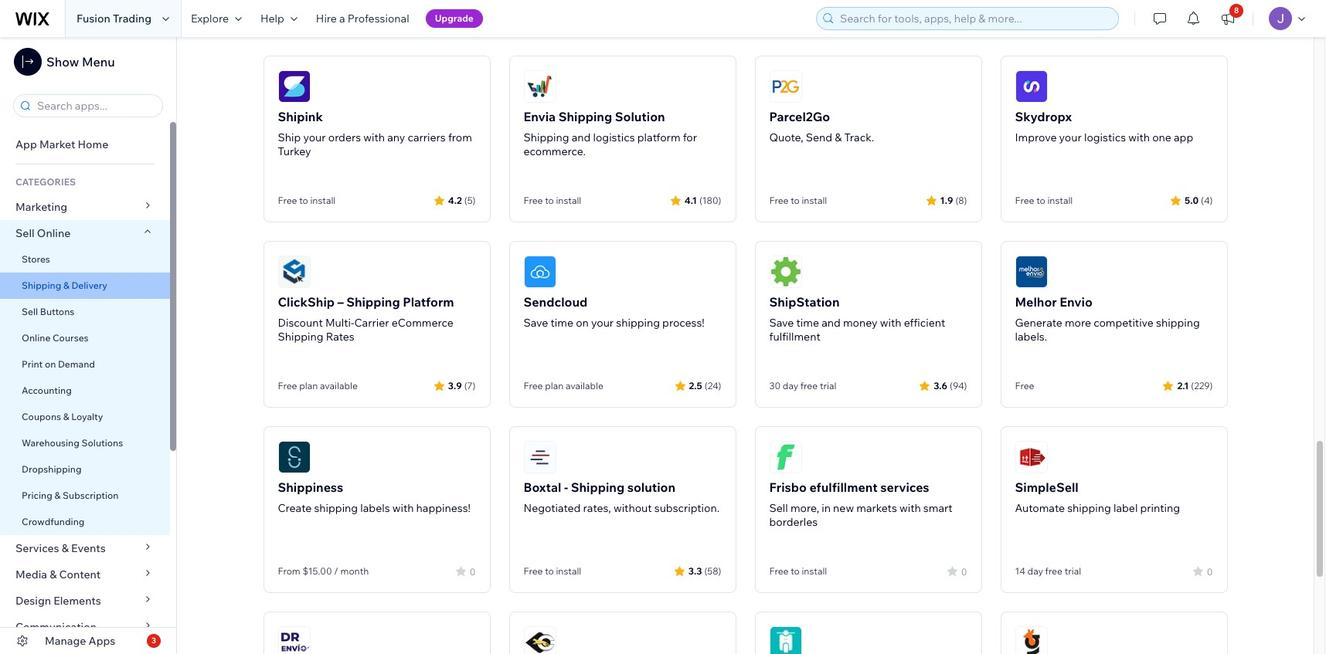 Task type: vqa. For each thing, say whether or not it's contained in the screenshot.


Task type: locate. For each thing, give the bounding box(es) containing it.
1 time from the left
[[551, 316, 573, 330]]

free down quote,
[[769, 195, 789, 206]]

0 vertical spatial day
[[783, 380, 798, 392]]

with down services
[[899, 502, 921, 515]]

free to install down 'negotiated'
[[524, 566, 581, 577]]

0 horizontal spatial available
[[320, 380, 358, 392]]

0 horizontal spatial logistics
[[593, 131, 635, 145]]

0 horizontal spatial your
[[303, 131, 326, 145]]

1 horizontal spatial 0
[[961, 566, 967, 578]]

melhor
[[1015, 294, 1057, 310]]

1 horizontal spatial available
[[566, 380, 603, 392]]

(94)
[[950, 380, 967, 391]]

free for envia shipping solution
[[524, 195, 543, 206]]

to for shipping
[[545, 195, 554, 206]]

& for loyalty
[[63, 411, 69, 423]]

1 free plan available from the left
[[278, 380, 358, 392]]

1 horizontal spatial and
[[822, 316, 841, 330]]

multi-
[[325, 316, 354, 330]]

free to install
[[278, 195, 336, 206], [524, 195, 581, 206], [769, 195, 827, 206], [1015, 195, 1073, 206], [524, 566, 581, 577], [769, 566, 827, 577]]

boxtal - shipping solution negotiated rates, without subscription.
[[524, 480, 720, 515]]

save down "shipstation"
[[769, 316, 794, 330]]

2 plan from the left
[[545, 380, 564, 392]]

1 vertical spatial trial
[[1065, 566, 1081, 577]]

skootar delivery logo image
[[769, 627, 802, 655]]

1 vertical spatial free
[[1045, 566, 1063, 577]]

0 horizontal spatial trial
[[820, 380, 836, 392]]

one
[[1152, 131, 1171, 145]]

new
[[833, 502, 854, 515]]

sell for sell buttons
[[22, 306, 38, 318]]

services & events link
[[0, 536, 170, 562]]

shippiness logo image
[[278, 441, 310, 474]]

0 vertical spatial on
[[576, 316, 589, 330]]

& right pricing
[[54, 490, 61, 502]]

1 horizontal spatial logistics
[[1084, 131, 1126, 145]]

with right labels
[[392, 502, 414, 515]]

sell left buttons
[[22, 306, 38, 318]]

1 horizontal spatial your
[[591, 316, 614, 330]]

parcel2go  logo image
[[769, 70, 802, 103]]

shipstation logo image
[[769, 256, 802, 288]]

1 horizontal spatial save
[[769, 316, 794, 330]]

shipping down envia
[[524, 131, 569, 145]]

free down ecommerce.
[[524, 195, 543, 206]]

free down borderles at the bottom
[[769, 566, 789, 577]]

with inside skydropx improve your logistics with one app
[[1128, 131, 1150, 145]]

market
[[39, 138, 75, 151]]

shipping & delivery link
[[0, 273, 170, 299]]

free to install down ecommerce.
[[524, 195, 581, 206]]

to down "turkey"
[[299, 195, 308, 206]]

free to install down "turkey"
[[278, 195, 336, 206]]

1.9
[[940, 194, 953, 206]]

automate
[[1015, 502, 1065, 515]]

fusion trading
[[77, 12, 151, 26]]

logistics down solution
[[593, 131, 635, 145]]

upgrade button
[[426, 9, 483, 28]]

sidebar element
[[0, 37, 177, 655]]

shipping
[[559, 109, 612, 124], [524, 131, 569, 145], [22, 280, 61, 291], [346, 294, 400, 310], [278, 330, 323, 344], [571, 480, 625, 495]]

0 vertical spatial trial
[[820, 380, 836, 392]]

free right "(7)" at the bottom of page
[[524, 380, 543, 392]]

create
[[278, 502, 312, 515]]

shipping left process!
[[616, 316, 660, 330]]

& inside parcel2go quote, send & track.
[[835, 131, 842, 145]]

shipping right competitive
[[1156, 316, 1200, 330]]

0 horizontal spatial 0
[[470, 566, 476, 578]]

with right 'money'
[[880, 316, 901, 330]]

negotiated
[[524, 502, 581, 515]]

5.0
[[1185, 194, 1199, 206]]

print
[[22, 359, 43, 370]]

1 horizontal spatial time
[[796, 316, 819, 330]]

more,
[[790, 502, 819, 515]]

to down 'negotiated'
[[545, 566, 554, 577]]

day for simplesell
[[1028, 566, 1043, 577]]

your for skydropx
[[1059, 131, 1082, 145]]

1 vertical spatial on
[[45, 359, 56, 370]]

free right 14
[[1045, 566, 1063, 577]]

& for delivery
[[63, 280, 69, 291]]

& left delivery
[[63, 280, 69, 291]]

0 vertical spatial free
[[801, 380, 818, 392]]

printing
[[1140, 502, 1180, 515]]

envia
[[524, 109, 556, 124]]

with for skydropx
[[1128, 131, 1150, 145]]

to down improve
[[1036, 195, 1045, 206]]

free for sendcloud
[[524, 380, 543, 392]]

free for frisbo efulfillment services
[[769, 566, 789, 577]]

save inside sendcloud save time on your shipping process!
[[524, 316, 548, 330]]

hire a professional link
[[307, 0, 419, 37]]

design elements link
[[0, 588, 170, 614]]

2 horizontal spatial your
[[1059, 131, 1082, 145]]

trial for shipstation
[[820, 380, 836, 392]]

2 0 from the left
[[961, 566, 967, 578]]

on down sendcloud on the top
[[576, 316, 589, 330]]

day right 30
[[783, 380, 798, 392]]

solution
[[627, 480, 675, 495]]

online down marketing
[[37, 226, 71, 240]]

free to install for quote,
[[769, 195, 827, 206]]

2 time from the left
[[796, 316, 819, 330]]

trial right 30
[[820, 380, 836, 392]]

0 horizontal spatial plan
[[299, 380, 318, 392]]

0
[[470, 566, 476, 578], [961, 566, 967, 578], [1207, 566, 1213, 578]]

free down 'negotiated'
[[524, 566, 543, 577]]

& for events
[[62, 542, 69, 556]]

free plan available up boxtal - shipping solution logo
[[524, 380, 603, 392]]

day right 14
[[1028, 566, 1043, 577]]

plan up boxtal - shipping solution logo
[[545, 380, 564, 392]]

shipping up rates,
[[571, 480, 625, 495]]

happiness!
[[416, 502, 471, 515]]

2 save from the left
[[769, 316, 794, 330]]

1 0 from the left
[[470, 566, 476, 578]]

plan down discount
[[299, 380, 318, 392]]

with left any on the left top of page
[[363, 131, 385, 145]]

to for ship
[[299, 195, 308, 206]]

plan for save
[[545, 380, 564, 392]]

3 0 from the left
[[1207, 566, 1213, 578]]

to down quote,
[[791, 195, 800, 206]]

pricing
[[22, 490, 52, 502]]

free to install down quote,
[[769, 195, 827, 206]]

coupons
[[22, 411, 61, 423]]

hire
[[316, 12, 337, 26]]

0 vertical spatial and
[[572, 131, 591, 145]]

free plan available
[[278, 380, 358, 392], [524, 380, 603, 392]]

free right 30
[[801, 380, 818, 392]]

shipping left label
[[1067, 502, 1111, 515]]

to for -
[[545, 566, 554, 577]]

loyalty
[[71, 411, 103, 423]]

from $15.00 / month
[[278, 566, 369, 577]]

turkey
[[278, 145, 311, 158]]

carriers
[[408, 131, 446, 145]]

discount
[[278, 316, 323, 330]]

logistics
[[593, 131, 635, 145], [1084, 131, 1126, 145]]

0 horizontal spatial free plan available
[[278, 380, 358, 392]]

a
[[339, 12, 345, 26]]

time for shipstation
[[796, 316, 819, 330]]

free down labels.
[[1015, 380, 1034, 392]]

clickship – shipping platform logo image
[[278, 256, 310, 288]]

2 vertical spatial sell
[[769, 502, 788, 515]]

free right (8)
[[1015, 195, 1034, 206]]

shipping inside simplesell automate shipping label printing
[[1067, 502, 1111, 515]]

2 available from the left
[[566, 380, 603, 392]]

with for shipink
[[363, 131, 385, 145]]

install down ecommerce.
[[556, 195, 581, 206]]

available for shipping
[[320, 380, 358, 392]]

services & events
[[15, 542, 106, 556]]

shipping inside sidebar element
[[22, 280, 61, 291]]

with inside shippiness create shipping labels with happiness!
[[392, 502, 414, 515]]

categories
[[15, 176, 76, 188]]

& for content
[[50, 568, 57, 582]]

buttons
[[40, 306, 74, 318]]

pricing & subscription
[[22, 490, 119, 502]]

2 horizontal spatial 0
[[1207, 566, 1213, 578]]

free for clickship – shipping platform
[[278, 380, 297, 392]]

1 vertical spatial and
[[822, 316, 841, 330]]

shipping inside sendcloud save time on your shipping process!
[[616, 316, 660, 330]]

install for solution
[[556, 566, 581, 577]]

install down improve
[[1047, 195, 1073, 206]]

delivery
[[71, 280, 107, 291]]

print on demand
[[22, 359, 95, 370]]

shipping down the shippiness on the left bottom of page
[[314, 502, 358, 515]]

install down "turkey"
[[310, 195, 336, 206]]

online up the print in the bottom of the page
[[22, 332, 50, 344]]

install down 'negotiated'
[[556, 566, 581, 577]]

$15.00
[[302, 566, 332, 577]]

warehousing
[[22, 437, 79, 449]]

install for sell
[[802, 566, 827, 577]]

any
[[387, 131, 405, 145]]

sell down 'frisbo'
[[769, 502, 788, 515]]

free to install down borderles at the bottom
[[769, 566, 827, 577]]

with inside shipink ship your orders with any carriers from turkey
[[363, 131, 385, 145]]

1 plan from the left
[[299, 380, 318, 392]]

1 horizontal spatial plan
[[545, 380, 564, 392]]

free to install for efulfillment
[[769, 566, 827, 577]]

your inside shipink ship your orders with any carriers from turkey
[[303, 131, 326, 145]]

free down discount
[[278, 380, 297, 392]]

your
[[303, 131, 326, 145], [1059, 131, 1082, 145], [591, 316, 614, 330]]

1 horizontal spatial on
[[576, 316, 589, 330]]

time down "shipstation"
[[796, 316, 819, 330]]

2.1 (229)
[[1177, 380, 1213, 391]]

1 available from the left
[[320, 380, 358, 392]]

from
[[278, 566, 300, 577]]

0 horizontal spatial time
[[551, 316, 573, 330]]

install down borderles at the bottom
[[802, 566, 827, 577]]

clickship – shipping platform discount multi-carrier ecommerce shipping rates
[[278, 294, 454, 344]]

4.2
[[448, 194, 462, 206]]

trial right 14
[[1065, 566, 1081, 577]]

free for boxtal - shipping solution
[[524, 566, 543, 577]]

free to install for improve
[[1015, 195, 1073, 206]]

logistics inside skydropx improve your logistics with one app
[[1084, 131, 1126, 145]]

install down send
[[802, 195, 827, 206]]

kangu logo image
[[1015, 627, 1048, 655]]

on right the print in the bottom of the page
[[45, 359, 56, 370]]

time inside shipstation save time and money with efficient fulfillment
[[796, 316, 819, 330]]

quote,
[[769, 131, 803, 145]]

upgrade
[[435, 12, 474, 24]]

shipping up carrier
[[346, 294, 400, 310]]

2 free plan available from the left
[[524, 380, 603, 392]]

sell for sell online
[[15, 226, 35, 240]]

0 horizontal spatial and
[[572, 131, 591, 145]]

and
[[572, 131, 591, 145], [822, 316, 841, 330]]

save down sendcloud on the top
[[524, 316, 548, 330]]

shipping down stores in the top left of the page
[[22, 280, 61, 291]]

0 horizontal spatial on
[[45, 359, 56, 370]]

free
[[278, 195, 297, 206], [524, 195, 543, 206], [769, 195, 789, 206], [1015, 195, 1034, 206], [278, 380, 297, 392], [524, 380, 543, 392], [1015, 380, 1034, 392], [524, 566, 543, 577], [769, 566, 789, 577]]

day
[[783, 380, 798, 392], [1028, 566, 1043, 577]]

shipink logo image
[[278, 70, 310, 103]]

time down sendcloud on the top
[[551, 316, 573, 330]]

shipping & delivery
[[22, 280, 107, 291]]

on inside sendcloud save time on your shipping process!
[[576, 316, 589, 330]]

free for shipink
[[278, 195, 297, 206]]

warehousing solutions
[[22, 437, 123, 449]]

& left loyalty
[[63, 411, 69, 423]]

shipping down clickship
[[278, 330, 323, 344]]

1 horizontal spatial day
[[1028, 566, 1043, 577]]

save inside shipstation save time and money with efficient fulfillment
[[769, 316, 794, 330]]

to down ecommerce.
[[545, 195, 554, 206]]

free down "turkey"
[[278, 195, 297, 206]]

available for time
[[566, 380, 603, 392]]

1 logistics from the left
[[593, 131, 635, 145]]

your inside skydropx improve your logistics with one app
[[1059, 131, 1082, 145]]

show menu
[[46, 54, 115, 70]]

3.9 (7)
[[448, 380, 476, 391]]

1 vertical spatial sell
[[22, 306, 38, 318]]

&
[[835, 131, 842, 145], [63, 280, 69, 291], [63, 411, 69, 423], [54, 490, 61, 502], [62, 542, 69, 556], [50, 568, 57, 582]]

free to install down improve
[[1015, 195, 1073, 206]]

0 horizontal spatial free
[[801, 380, 818, 392]]

show
[[46, 54, 79, 70]]

1 vertical spatial day
[[1028, 566, 1043, 577]]

free to install for ship
[[278, 195, 336, 206]]

and inside shipstation save time and money with efficient fulfillment
[[822, 316, 841, 330]]

home
[[78, 138, 108, 151]]

(7)
[[464, 380, 476, 391]]

to for efulfillment
[[791, 566, 800, 577]]

0 vertical spatial sell
[[15, 226, 35, 240]]

crowdfunding link
[[0, 509, 170, 536]]

to for improve
[[1036, 195, 1045, 206]]

free plan available down rates
[[278, 380, 358, 392]]

to down borderles at the bottom
[[791, 566, 800, 577]]

ship
[[278, 131, 301, 145]]

2 logistics from the left
[[1084, 131, 1126, 145]]

1 horizontal spatial free
[[1045, 566, 1063, 577]]

& right send
[[835, 131, 842, 145]]

with inside shipstation save time and money with efficient fulfillment
[[880, 316, 901, 330]]

sell buttons link
[[0, 299, 170, 325]]

& left events
[[62, 542, 69, 556]]

1 save from the left
[[524, 316, 548, 330]]

on inside sidebar element
[[45, 359, 56, 370]]

0 horizontal spatial save
[[524, 316, 548, 330]]

coupons & loyalty
[[22, 411, 103, 423]]

shipping right envia
[[559, 109, 612, 124]]

& right media
[[50, 568, 57, 582]]

sell up stores in the top left of the page
[[15, 226, 35, 240]]

with left one
[[1128, 131, 1150, 145]]

1 horizontal spatial trial
[[1065, 566, 1081, 577]]

logistics left one
[[1084, 131, 1126, 145]]

14
[[1015, 566, 1025, 577]]

time inside sendcloud save time on your shipping process!
[[551, 316, 573, 330]]

0 horizontal spatial day
[[783, 380, 798, 392]]

shipping inside boxtal - shipping solution negotiated rates, without subscription.
[[571, 480, 625, 495]]

1 horizontal spatial free plan available
[[524, 380, 603, 392]]



Task type: describe. For each thing, give the bounding box(es) containing it.
warehousing solutions link
[[0, 430, 170, 457]]

(180)
[[699, 194, 721, 206]]

month
[[340, 566, 369, 577]]

communication link
[[0, 614, 170, 641]]

0 for frisbo efulfillment services
[[961, 566, 967, 578]]

competitive
[[1094, 316, 1154, 330]]

help
[[260, 12, 284, 26]]

apps
[[89, 634, 115, 648]]

save for sendcloud
[[524, 316, 548, 330]]

1.9 (8)
[[940, 194, 967, 206]]

3.3
[[688, 565, 702, 577]]

boxtal
[[524, 480, 561, 495]]

envia shipping solution logo image
[[524, 70, 556, 103]]

install for shipping
[[556, 195, 581, 206]]

content
[[59, 568, 101, 582]]

your for shipink
[[303, 131, 326, 145]]

/
[[334, 566, 338, 577]]

8
[[1234, 5, 1239, 15]]

-
[[564, 480, 568, 495]]

online courses
[[22, 332, 89, 344]]

design elements
[[15, 594, 101, 608]]

logistics inside the envia shipping solution shipping and logistics platform for ecommerce.
[[593, 131, 635, 145]]

melhor envio generate more competitive shipping labels.
[[1015, 294, 1200, 344]]

0 vertical spatial online
[[37, 226, 71, 240]]

2.5 (24)
[[689, 380, 721, 391]]

shippiness create shipping labels with happiness!
[[278, 480, 471, 515]]

free to install for -
[[524, 566, 581, 577]]

sendcloud save time on your shipping process!
[[524, 294, 705, 330]]

day for shipstation
[[783, 380, 798, 392]]

skydropx logo image
[[1015, 70, 1048, 103]]

parcel2go quote, send & track.
[[769, 109, 874, 145]]

trading
[[113, 12, 151, 26]]

shipink
[[278, 109, 323, 124]]

solution
[[615, 109, 665, 124]]

coupons & loyalty link
[[0, 404, 170, 430]]

your inside sendcloud save time on your shipping process!
[[591, 316, 614, 330]]

0 for simplesell
[[1207, 566, 1213, 578]]

to for quote,
[[791, 195, 800, 206]]

save for shipstation
[[769, 316, 794, 330]]

services
[[15, 542, 59, 556]]

install for &
[[802, 195, 827, 206]]

simplesell logo image
[[1015, 441, 1048, 474]]

install for logistics
[[1047, 195, 1073, 206]]

process!
[[662, 316, 705, 330]]

and inside the envia shipping solution shipping and logistics platform for ecommerce.
[[572, 131, 591, 145]]

show menu button
[[14, 48, 115, 76]]

ecommerce.
[[524, 145, 586, 158]]

shipping inside shippiness create shipping labels with happiness!
[[314, 502, 358, 515]]

solutions
[[82, 437, 123, 449]]

orders
[[328, 131, 361, 145]]

(5)
[[464, 194, 476, 206]]

frisbo efulfillment services logo image
[[769, 441, 802, 474]]

shipstation save time and money with efficient fulfillment
[[769, 294, 945, 344]]

1 vertical spatial online
[[22, 332, 50, 344]]

subscription.
[[654, 502, 720, 515]]

services
[[880, 480, 929, 495]]

(229)
[[1191, 380, 1213, 391]]

free plan available for save
[[524, 380, 603, 392]]

marketing
[[15, 200, 67, 214]]

boxtal - shipping solution logo image
[[524, 441, 556, 474]]

design
[[15, 594, 51, 608]]

free for simplesell
[[1045, 566, 1063, 577]]

4.1
[[685, 194, 697, 206]]

sell online
[[15, 226, 71, 240]]

Search apps... field
[[32, 95, 158, 117]]

borderles
[[769, 515, 818, 529]]

plan for –
[[299, 380, 318, 392]]

in
[[822, 502, 831, 515]]

install for orders
[[310, 195, 336, 206]]

shipstation
[[769, 294, 840, 310]]

app
[[1174, 131, 1193, 145]]

track.
[[844, 131, 874, 145]]

fusion
[[77, 12, 110, 26]]

media & content
[[15, 568, 101, 582]]

sell inside frisbo efulfillment services sell more, in new markets with smart borderles
[[769, 502, 788, 515]]

efficient
[[904, 316, 945, 330]]

frisbo
[[769, 480, 807, 495]]

dr envio logo image
[[278, 627, 310, 655]]

explore
[[191, 12, 229, 26]]

rates
[[326, 330, 355, 344]]

free to install for shipping
[[524, 195, 581, 206]]

marketing link
[[0, 194, 170, 220]]

events
[[71, 542, 106, 556]]

platform
[[403, 294, 454, 310]]

with for shippiness
[[392, 502, 414, 515]]

0 for shippiness
[[470, 566, 476, 578]]

efulfillment
[[810, 480, 878, 495]]

cheetah delivery logo image
[[524, 627, 556, 655]]

sendcloud logo image
[[524, 256, 556, 288]]

with inside frisbo efulfillment services sell more, in new markets with smart borderles
[[899, 502, 921, 515]]

–
[[337, 294, 344, 310]]

dropshipping link
[[0, 457, 170, 483]]

free plan available for –
[[278, 380, 358, 392]]

free for shipstation
[[801, 380, 818, 392]]

platform
[[637, 131, 680, 145]]

envia shipping solution shipping and logistics platform for ecommerce.
[[524, 109, 697, 158]]

smart
[[923, 502, 953, 515]]

shipping inside melhor envio generate more competitive shipping labels.
[[1156, 316, 1200, 330]]

demand
[[58, 359, 95, 370]]

14 day free trial
[[1015, 566, 1081, 577]]

label
[[1114, 502, 1138, 515]]

skydropx
[[1015, 109, 1072, 124]]

4.1 (180)
[[685, 194, 721, 206]]

hire a professional
[[316, 12, 409, 26]]

frisbo efulfillment services sell more, in new markets with smart borderles
[[769, 480, 953, 529]]

free for parcel2go
[[769, 195, 789, 206]]

more
[[1065, 316, 1091, 330]]

labels
[[360, 502, 390, 515]]

& for subscription
[[54, 490, 61, 502]]

for
[[683, 131, 697, 145]]

free for skydropx
[[1015, 195, 1034, 206]]

app market home link
[[0, 131, 170, 158]]

Search for tools, apps, help & more... field
[[835, 8, 1114, 29]]

carrier
[[354, 316, 389, 330]]

trial for simplesell
[[1065, 566, 1081, 577]]

3.6
[[934, 380, 948, 391]]

simplesell
[[1015, 480, 1079, 495]]

ecommerce
[[392, 316, 454, 330]]

time for sendcloud
[[551, 316, 573, 330]]

melhor envio logo image
[[1015, 256, 1048, 288]]

manage
[[45, 634, 86, 648]]

pricing & subscription link
[[0, 483, 170, 509]]

2.1
[[1177, 380, 1189, 391]]

fulfillment
[[769, 330, 821, 344]]

menu
[[82, 54, 115, 70]]



